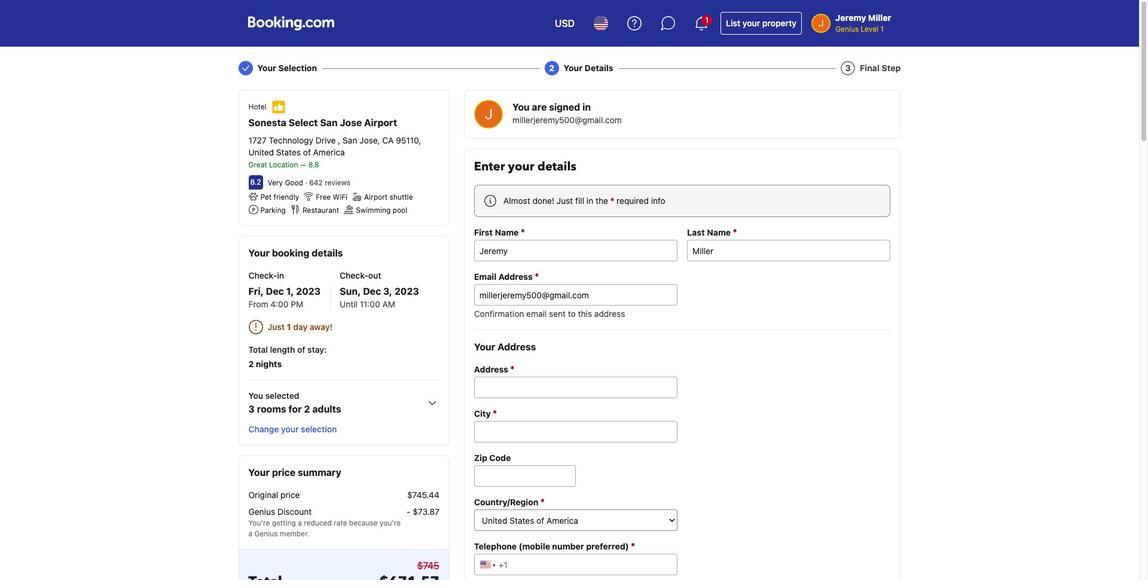Task type: describe. For each thing, give the bounding box(es) containing it.
select
[[289, 117, 318, 128]]

friendly
[[274, 193, 299, 202]]

reviews
[[325, 178, 350, 187]]

signed
[[549, 102, 580, 112]]

usd
[[555, 18, 575, 29]]

shuttle
[[390, 193, 413, 202]]

642
[[309, 178, 323, 187]]

original price
[[248, 490, 300, 500]]

1,
[[286, 286, 294, 297]]

adults
[[312, 404, 341, 414]]

sun,
[[340, 286, 361, 297]]

$745
[[417, 560, 439, 571]]

+1 text field
[[474, 554, 678, 575]]

booking
[[272, 248, 309, 258]]

0 horizontal spatial a
[[248, 529, 252, 538]]

·
[[305, 178, 307, 187]]

status containing just
[[248, 320, 439, 334]]

airport shuttle
[[364, 193, 413, 202]]

1 horizontal spatial just
[[557, 196, 573, 206]]

length
[[270, 344, 295, 355]]

nights
[[256, 359, 282, 369]]

required
[[617, 196, 649, 206]]

free wifi
[[316, 193, 347, 202]]

selection
[[301, 424, 337, 434]]

genius inside jeremy miller genius level 1
[[836, 25, 859, 33]]

from
[[248, 299, 268, 309]]

email address *
[[474, 271, 539, 282]]

to
[[568, 309, 576, 319]]

total
[[248, 344, 268, 355]]

confirmation email sent to this address
[[474, 309, 625, 319]]

email
[[474, 272, 497, 282]]

almost done! just fill in the * required info
[[503, 196, 666, 206]]

1727 technology drive , san jose, ca 95110, united states of america button
[[248, 135, 439, 158]]

name for first name *
[[495, 227, 519, 237]]

because
[[349, 519, 378, 527]]

0 vertical spatial san
[[320, 117, 338, 128]]

rate
[[334, 519, 347, 527]]

telephone
[[474, 541, 517, 551]]

out
[[368, 270, 381, 280]]

wifi
[[333, 193, 347, 202]]

your for your selection
[[257, 63, 276, 73]]

list
[[726, 18, 741, 28]]

your for your address
[[474, 341, 495, 352]]

genius discount you're getting a reduced rate because you're a genius member. - $73.87
[[248, 507, 439, 538]]

2023 for fri, dec 1, 2023
[[296, 286, 321, 297]]

parking
[[260, 206, 286, 215]]

drive
[[316, 135, 336, 145]]

your for property
[[743, 18, 760, 28]]

zip
[[474, 453, 487, 463]]

change your selection link
[[244, 419, 342, 440]]

city *
[[474, 408, 497, 419]]

almost
[[503, 196, 530, 206]]

swimming
[[356, 206, 391, 215]]

just 1 day away!
[[268, 322, 332, 332]]

your for details
[[508, 158, 535, 175]]

8.8
[[308, 160, 319, 169]]

2023 for sun, dec 3, 2023
[[395, 286, 419, 297]]

very
[[268, 178, 283, 187]]

address for email
[[499, 272, 533, 282]]

4:00 pm
[[270, 299, 303, 309]]

last name *
[[687, 227, 737, 237]]

0 horizontal spatial 1
[[287, 322, 291, 332]]

2 vertical spatial genius
[[254, 529, 278, 538]]

states
[[276, 147, 301, 157]]

done!
[[533, 196, 554, 206]]

rooms
[[257, 404, 286, 414]]

for
[[289, 404, 302, 414]]

0 vertical spatial 2
[[549, 63, 554, 73]]

dec for fri,
[[266, 286, 284, 297]]

1727
[[248, 135, 267, 145]]

address for your
[[498, 341, 536, 352]]

very good · 642 reviews
[[268, 178, 350, 187]]

total length of stay: 2 nights
[[248, 344, 327, 369]]

* up email
[[535, 271, 539, 282]]

good
[[285, 178, 303, 187]]

details for your booking details
[[312, 248, 343, 258]]

0 vertical spatial a
[[298, 519, 302, 527]]

check-out sun, dec 3, 2023 until 11:00 am
[[340, 270, 419, 309]]

in inside "check-in fri, dec 1, 2023 from 4:00 pm"
[[277, 270, 284, 280]]

sonesta
[[248, 117, 286, 128]]

dec for sun,
[[363, 286, 381, 297]]

hotel
[[248, 102, 267, 111]]

1727 technology drive , san jose, ca 95110, united states of america great location — 8.8
[[248, 135, 421, 169]]

first name *
[[474, 227, 525, 237]]

* right last in the top of the page
[[733, 227, 737, 237]]

enter
[[474, 158, 505, 175]]

3,
[[383, 286, 392, 297]]

the
[[596, 196, 608, 206]]

$745.44
[[407, 490, 439, 500]]

jose
[[340, 117, 362, 128]]

until
[[340, 299, 358, 309]]

* right city
[[493, 408, 497, 419]]

1 vertical spatial in
[[587, 196, 593, 206]]

you are signed in millerjeremy500@gmail.com
[[512, 102, 622, 125]]

scored 8.2 element
[[248, 175, 263, 190]]

in inside you are signed in millerjeremy500@gmail.com
[[583, 102, 591, 112]]

booking.com online hotel reservations image
[[248, 16, 334, 31]]

country/region
[[474, 497, 539, 507]]

country/region *
[[474, 496, 545, 507]]

name for last name *
[[707, 227, 731, 237]]

-
[[407, 507, 411, 517]]

fri,
[[248, 286, 264, 297]]

3 inside the you selected 3 rooms for  2 adults
[[248, 404, 255, 414]]

are
[[532, 102, 547, 112]]

details
[[585, 63, 613, 73]]



Task type: vqa. For each thing, say whether or not it's contained in the screenshot.
the bottommost Santorini
no



Task type: locate. For each thing, give the bounding box(es) containing it.
2 check- from the left
[[340, 270, 368, 280]]

2 horizontal spatial 2
[[549, 63, 554, 73]]

a down you're
[[248, 529, 252, 538]]

2 2023 from the left
[[395, 286, 419, 297]]

great
[[248, 160, 267, 169]]

check- up the fri,
[[248, 270, 277, 280]]

0 vertical spatial just
[[557, 196, 573, 206]]

dec inside check-out sun, dec 3, 2023 until 11:00 am
[[363, 286, 381, 297]]

1 vertical spatial you
[[248, 391, 263, 401]]

95110,
[[396, 135, 421, 145]]

*
[[610, 196, 614, 206], [521, 227, 525, 237], [733, 227, 737, 237], [535, 271, 539, 282], [510, 364, 515, 374], [493, 408, 497, 419], [541, 496, 545, 507], [631, 541, 635, 551]]

1 horizontal spatial name
[[707, 227, 731, 237]]

you up rooms
[[248, 391, 263, 401]]

genius down you're
[[254, 529, 278, 538]]

0 horizontal spatial name
[[495, 227, 519, 237]]

dec inside "check-in fri, dec 1, 2023 from 4:00 pm"
[[266, 286, 284, 297]]

1 horizontal spatial 2
[[304, 404, 310, 414]]

1 vertical spatial genius
[[248, 507, 275, 517]]

san right ,
[[343, 135, 357, 145]]

2023 right 3,
[[395, 286, 419, 297]]

your right list
[[743, 18, 760, 28]]

level
[[861, 25, 879, 33]]

first
[[474, 227, 493, 237]]

1 2023 from the left
[[296, 286, 321, 297]]

this
[[578, 309, 592, 319]]

address
[[594, 309, 625, 319]]

miller
[[868, 13, 891, 23]]

1 horizontal spatial you
[[512, 102, 530, 112]]

1 left day
[[287, 322, 291, 332]]

original
[[248, 490, 278, 500]]

jeremy
[[836, 13, 866, 23]]

genius down jeremy
[[836, 25, 859, 33]]

you left are
[[512, 102, 530, 112]]

check- inside check-out sun, dec 3, 2023 until 11:00 am
[[340, 270, 368, 280]]

your left booking
[[248, 248, 270, 258]]

your for your price summary
[[248, 467, 270, 478]]

you inside you are signed in millerjeremy500@gmail.com
[[512, 102, 530, 112]]

zip code
[[474, 453, 511, 463]]

1 name from the left
[[495, 227, 519, 237]]

1 vertical spatial details
[[312, 248, 343, 258]]

name right the first
[[495, 227, 519, 237]]

2 down total
[[248, 359, 254, 369]]

just up the length
[[268, 322, 285, 332]]

stay:
[[308, 344, 327, 355]]

address
[[499, 272, 533, 282], [498, 341, 536, 352], [474, 364, 508, 374]]

you for you selected
[[248, 391, 263, 401]]

2023 inside "check-in fri, dec 1, 2023 from 4:00 pm"
[[296, 286, 321, 297]]

* down your address at the left bottom
[[510, 364, 515, 374]]

your down for
[[281, 424, 299, 434]]

1 horizontal spatial details
[[538, 158, 576, 175]]

final
[[860, 63, 880, 73]]

united
[[248, 147, 274, 157]]

2 dec from the left
[[363, 286, 381, 297]]

jose,
[[359, 135, 380, 145]]

1 horizontal spatial dec
[[363, 286, 381, 297]]

free
[[316, 193, 331, 202]]

pet friendly
[[260, 193, 299, 202]]

restaurant
[[303, 206, 339, 215]]

1 dec from the left
[[266, 286, 284, 297]]

0 horizontal spatial details
[[312, 248, 343, 258]]

check- inside "check-in fri, dec 1, 2023 from 4:00 pm"
[[248, 270, 277, 280]]

details up done! on the top of the page
[[538, 158, 576, 175]]

1 check- from the left
[[248, 270, 277, 280]]

check- for sun,
[[340, 270, 368, 280]]

price up "discount"
[[281, 490, 300, 500]]

1 button
[[687, 9, 716, 38]]

genius
[[836, 25, 859, 33], [248, 507, 275, 517], [254, 529, 278, 538]]

telephone (mobile number preferred) *
[[474, 541, 635, 551]]

2 inside "total length of stay: 2 nights"
[[248, 359, 254, 369]]

ca
[[382, 135, 394, 145]]

0 horizontal spatial 3
[[248, 404, 255, 414]]

(mobile
[[519, 541, 550, 551]]

enter your details
[[474, 158, 576, 175]]

check-in fri, dec 1, 2023 from 4:00 pm
[[248, 270, 321, 309]]

of inside "total length of stay: 2 nights"
[[297, 344, 305, 355]]

confirmation
[[474, 309, 524, 319]]

0 vertical spatial 3
[[845, 63, 851, 73]]

pet
[[260, 193, 272, 202]]

check- up sun,
[[340, 270, 368, 280]]

number
[[552, 541, 584, 551]]

in
[[583, 102, 591, 112], [587, 196, 593, 206], [277, 270, 284, 280]]

selection
[[278, 63, 317, 73]]

3 left rooms
[[248, 404, 255, 414]]

pool
[[393, 206, 407, 215]]

11:00 am
[[360, 299, 395, 309]]

summary
[[298, 467, 341, 478]]

your right enter
[[508, 158, 535, 175]]

1 left list
[[705, 16, 709, 25]]

your details
[[564, 63, 613, 73]]

price up original price
[[272, 467, 296, 478]]

1 down miller
[[881, 25, 884, 33]]

1 horizontal spatial a
[[298, 519, 302, 527]]

a
[[298, 519, 302, 527], [248, 529, 252, 538]]

rated very good element
[[268, 178, 303, 187]]

member.
[[280, 529, 309, 538]]

you're
[[248, 519, 270, 527]]

1 horizontal spatial check-
[[340, 270, 368, 280]]

2 horizontal spatial 1
[[881, 25, 884, 33]]

None text field
[[687, 240, 891, 261], [474, 377, 678, 398], [474, 421, 678, 443], [687, 240, 891, 261], [474, 377, 678, 398], [474, 421, 678, 443]]

millerjeremy500@gmail.com
[[512, 115, 622, 125]]

change your selection
[[248, 424, 337, 434]]

0 vertical spatial of
[[303, 147, 311, 157]]

location
[[269, 160, 298, 169]]

name inside first name *
[[495, 227, 519, 237]]

address up address *
[[498, 341, 536, 352]]

name inside last name *
[[707, 227, 731, 237]]

2023 right "1,"
[[296, 286, 321, 297]]

2 inside the you selected 3 rooms for  2 adults
[[304, 404, 310, 414]]

address right email
[[499, 272, 533, 282]]

0 horizontal spatial you
[[248, 391, 263, 401]]

usd button
[[548, 9, 582, 38]]

1 vertical spatial address
[[498, 341, 536, 352]]

of up —
[[303, 147, 311, 157]]

status
[[248, 320, 439, 334]]

2 right for
[[304, 404, 310, 414]]

0 vertical spatial in
[[583, 102, 591, 112]]

technology
[[269, 135, 313, 145]]

in down booking
[[277, 270, 284, 280]]

1 vertical spatial price
[[281, 490, 300, 500]]

—
[[300, 160, 306, 169]]

your price summary
[[248, 467, 341, 478]]

address *
[[474, 364, 515, 374]]

1 vertical spatial san
[[343, 135, 357, 145]]

2 horizontal spatial your
[[743, 18, 760, 28]]

2 vertical spatial 2
[[304, 404, 310, 414]]

2 left the your details
[[549, 63, 554, 73]]

dec up 11:00 am
[[363, 286, 381, 297]]

1 vertical spatial just
[[268, 322, 285, 332]]

your for your details
[[564, 63, 583, 73]]

0 horizontal spatial just
[[268, 322, 285, 332]]

1 vertical spatial airport
[[364, 193, 388, 202]]

None text field
[[474, 240, 678, 261]]

airport up swimming
[[364, 193, 388, 202]]

your inside "link"
[[743, 18, 760, 28]]

property
[[762, 18, 797, 28]]

1 airport from the top
[[364, 117, 397, 128]]

1 vertical spatial a
[[248, 529, 252, 538]]

1 horizontal spatial 1
[[705, 16, 709, 25]]

0 horizontal spatial 2023
[[296, 286, 321, 297]]

0 vertical spatial your
[[743, 18, 760, 28]]

3 left final
[[845, 63, 851, 73]]

1 horizontal spatial san
[[343, 135, 357, 145]]

san up drive
[[320, 117, 338, 128]]

2 vertical spatial in
[[277, 270, 284, 280]]

your selection
[[257, 63, 317, 73]]

1 vertical spatial 2
[[248, 359, 254, 369]]

2 vertical spatial your
[[281, 424, 299, 434]]

0 horizontal spatial check-
[[248, 270, 277, 280]]

you for you are signed in
[[512, 102, 530, 112]]

2 name from the left
[[707, 227, 731, 237]]

your for your booking details
[[248, 248, 270, 258]]

name right last in the top of the page
[[707, 227, 731, 237]]

1 vertical spatial of
[[297, 344, 305, 355]]

0 vertical spatial airport
[[364, 117, 397, 128]]

2 vertical spatial address
[[474, 364, 508, 374]]

email
[[526, 309, 547, 319]]

details
[[538, 158, 576, 175], [312, 248, 343, 258]]

genius up you're
[[248, 507, 275, 517]]

preferred)
[[586, 541, 629, 551]]

you inside the you selected 3 rooms for  2 adults
[[248, 391, 263, 401]]

in right fill
[[587, 196, 593, 206]]

1 inside jeremy miller genius level 1
[[881, 25, 884, 33]]

* down almost
[[521, 227, 525, 237]]

address down your address at the left bottom
[[474, 364, 508, 374]]

2 airport from the top
[[364, 193, 388, 202]]

details right booking
[[312, 248, 343, 258]]

price for original
[[281, 490, 300, 500]]

Zip Code text field
[[474, 465, 576, 487]]

details for enter your details
[[538, 158, 576, 175]]

0 horizontal spatial san
[[320, 117, 338, 128]]

you
[[512, 102, 530, 112], [248, 391, 263, 401]]

your for selection
[[281, 424, 299, 434]]

final step
[[860, 63, 901, 73]]

1 vertical spatial your
[[508, 158, 535, 175]]

step
[[882, 63, 901, 73]]

of left stay:
[[297, 344, 305, 355]]

of inside 1727 technology drive , san jose, ca 95110, united states of america great location — 8.8
[[303, 147, 311, 157]]

jeremy miller genius level 1
[[836, 13, 891, 33]]

0 horizontal spatial 2
[[248, 359, 254, 369]]

dec left "1,"
[[266, 286, 284, 297]]

,
[[338, 135, 340, 145]]

your address
[[474, 341, 536, 352]]

* right the
[[610, 196, 614, 206]]

address inside address *
[[474, 364, 508, 374]]

2023 inside check-out sun, dec 3, 2023 until 11:00 am
[[395, 286, 419, 297]]

your left details
[[564, 63, 583, 73]]

your left selection
[[257, 63, 276, 73]]

airport up ca
[[364, 117, 397, 128]]

* down zip code text box
[[541, 496, 545, 507]]

swimming pool
[[356, 206, 407, 215]]

reduced
[[304, 519, 332, 527]]

1 inside button
[[705, 16, 709, 25]]

Double-check for typos text field
[[474, 284, 678, 306]]

1 horizontal spatial your
[[508, 158, 535, 175]]

0 vertical spatial price
[[272, 467, 296, 478]]

your up address *
[[474, 341, 495, 352]]

1 horizontal spatial 2023
[[395, 286, 419, 297]]

0 vertical spatial address
[[499, 272, 533, 282]]

a up member.
[[298, 519, 302, 527]]

* right preferred)
[[631, 541, 635, 551]]

in right signed
[[583, 102, 591, 112]]

1 vertical spatial 3
[[248, 404, 255, 414]]

code
[[489, 453, 511, 463]]

getting
[[272, 519, 296, 527]]

address inside the email address *
[[499, 272, 533, 282]]

2
[[549, 63, 554, 73], [248, 359, 254, 369], [304, 404, 310, 414]]

day
[[293, 322, 308, 332]]

just left fill
[[557, 196, 573, 206]]

san inside 1727 technology drive , san jose, ca 95110, united states of america great location — 8.8
[[343, 135, 357, 145]]

0 horizontal spatial your
[[281, 424, 299, 434]]

check- for fri,
[[248, 270, 277, 280]]

1 horizontal spatial 3
[[845, 63, 851, 73]]

name
[[495, 227, 519, 237], [707, 227, 731, 237]]

0 horizontal spatial dec
[[266, 286, 284, 297]]

san
[[320, 117, 338, 128], [343, 135, 357, 145]]

city
[[474, 408, 491, 419]]

list your property
[[726, 18, 797, 28]]

0 vertical spatial genius
[[836, 25, 859, 33]]

your booking details
[[248, 248, 343, 258]]

your up original
[[248, 467, 270, 478]]

8.2
[[250, 178, 261, 187]]

price for your
[[272, 467, 296, 478]]

0 vertical spatial details
[[538, 158, 576, 175]]

0 vertical spatial you
[[512, 102, 530, 112]]



